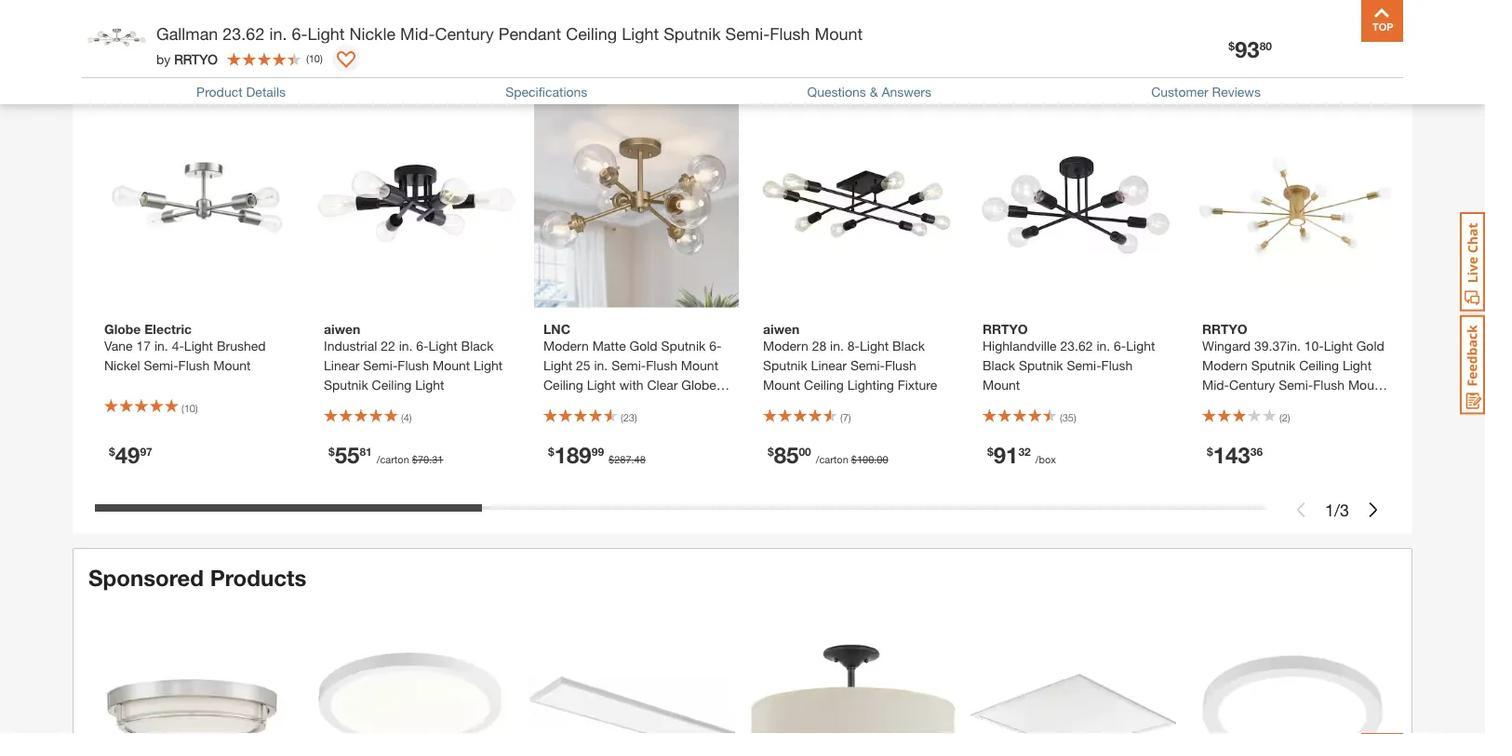 Task type: locate. For each thing, give the bounding box(es) containing it.
1 aiwen from the left
[[324, 321, 361, 336]]

28
[[812, 338, 827, 354]]

( for rrtyo wingard 39.37in. 10-light gold modern sputnik ceiling light mid-century semi-flush mount with a led spotlight
[[1280, 412, 1282, 424]]

modern 28 in. 8-light black sputnik linear semi-flush mount ceiling lighting fixture image
[[754, 103, 959, 308]]

) up $ 55 81 /carton $ 70 . 31
[[409, 412, 412, 424]]

light inside the "aiwen modern 28 in. 8-light black sputnik linear semi-flush mount ceiling lighting fixture"
[[860, 338, 889, 354]]

black inside the "aiwen modern 28 in. 8-light black sputnik linear semi-flush mount ceiling lighting fixture"
[[893, 338, 925, 354]]

in. inside the aiwen industrial 22 in. 6-light black linear semi-flush mount light sputnik ceiling light
[[399, 338, 413, 354]]

1 gold from the left
[[630, 338, 658, 354]]

globe inside "lnc modern matte gold sputnik 6- light 25 in. semi-flush mount ceiling light with clear globe glass shades for dining room"
[[682, 377, 717, 393]]

ceiling inside "lnc modern matte gold sputnik 6- light 25 in. semi-flush mount ceiling light with clear globe glass shades for dining room"
[[544, 377, 583, 393]]

2
[[1282, 412, 1288, 424]]

0 horizontal spatial .
[[429, 454, 432, 466]]

0 vertical spatial 23.62
[[223, 23, 265, 43]]

) down rrtyo highlandville 23.62 in. 6-light black sputnik semi-flush mount
[[1074, 412, 1076, 424]]

0 horizontal spatial globe
[[104, 321, 141, 336]]

( for globe electric vane 17 in. 4-light brushed nickel semi-flush mount
[[181, 402, 184, 414]]

1 horizontal spatial with
[[1203, 397, 1227, 412]]

2 . from the left
[[632, 454, 634, 466]]

1 vertical spatial globe
[[682, 377, 717, 393]]

70
[[418, 454, 429, 466]]

globe up room
[[682, 377, 717, 393]]

$ for 85
[[768, 445, 774, 458]]

in. inside globe electric vane 17 in. 4-light brushed nickel semi-flush mount
[[154, 338, 168, 354]]

dining
[[647, 397, 684, 412]]

0 horizontal spatial /carton
[[377, 454, 409, 466]]

49
[[115, 442, 140, 468]]

light
[[308, 23, 345, 43], [622, 23, 659, 43], [184, 338, 213, 354], [429, 338, 458, 354], [860, 338, 889, 354], [1126, 338, 1155, 354], [1324, 338, 1353, 354], [474, 358, 503, 373], [544, 358, 573, 373], [1343, 358, 1372, 373], [415, 377, 444, 393], [587, 377, 616, 393]]

black down "highlandville"
[[983, 358, 1015, 373]]

product details
[[196, 84, 286, 100]]

( for lnc modern matte gold sputnik 6- light 25 in. semi-flush mount ceiling light with clear globe glass shades for dining room
[[621, 412, 623, 424]]

black inside the aiwen industrial 22 in. 6-light black linear semi-flush mount light sputnik ceiling light
[[461, 338, 494, 354]]

1 horizontal spatial globe
[[682, 377, 717, 393]]

feedback link image
[[1460, 315, 1485, 415]]

modern matte gold sputnik 6-light 25 in. semi-flush mount ceiling light with clear globe glass shades for dining room image
[[534, 103, 739, 308]]

1 / 3
[[1325, 500, 1350, 520]]

specifications button
[[506, 84, 588, 100], [506, 84, 588, 100]]

black inside rrtyo highlandville 23.62 in. 6-light black sputnik semi-flush mount
[[983, 358, 1015, 373]]

modern inside "lnc modern matte gold sputnik 6- light 25 in. semi-flush mount ceiling light with clear globe glass shades for dining room"
[[544, 338, 589, 354]]

36
[[1251, 445, 1263, 458]]

189
[[554, 442, 592, 468]]

. inside $ 85 00 /carton $ 100 . 00
[[874, 454, 877, 466]]

97
[[140, 445, 152, 458]]

products
[[210, 564, 306, 591]]

this is the first slide image
[[1294, 503, 1309, 517]]

2 horizontal spatial .
[[874, 454, 877, 466]]

glass
[[544, 397, 576, 412]]

00
[[799, 445, 811, 458], [877, 454, 888, 466]]

0 horizontal spatial aiwen
[[324, 321, 361, 336]]

3 . from the left
[[874, 454, 877, 466]]

nickel
[[104, 358, 140, 373]]

flexinstall disk 10 in. white indoor integrated led flush mount with 5cct plus duobright image
[[1191, 611, 1397, 734]]

$ 85 00 /carton $ 100 . 00
[[768, 442, 888, 468]]

) right led
[[1288, 412, 1290, 424]]

1 horizontal spatial 23.62
[[1061, 338, 1093, 354]]

industrial 22 in. 6-light black linear semi-flush mount light sputnik ceiling light image
[[315, 103, 519, 308]]

gallman
[[156, 23, 218, 43]]

2 horizontal spatial rrtyo
[[1203, 321, 1248, 336]]

gallman 23.62 in. 6-light nickle mid-century pendant ceiling light sputnik semi-flush mount
[[156, 23, 863, 43]]

35
[[1063, 412, 1074, 424]]

0 vertical spatial ( 10 )
[[306, 53, 323, 65]]

$ 91 32 /box
[[988, 442, 1056, 468]]

1 horizontal spatial rrtyo
[[983, 321, 1028, 336]]

00 left 100 at the right
[[799, 445, 811, 458]]

pendant
[[499, 23, 561, 43]]

for
[[628, 397, 643, 412]]

1 vertical spatial ( 10 )
[[181, 402, 198, 414]]

wingard 39.37in. 10-light gold modern sputnik ceiling light mid-century semi-flush mount with a led spotlight image
[[1193, 103, 1398, 308]]

gold right matte
[[630, 338, 658, 354]]

31
[[432, 454, 443, 466]]

rrtyo
[[174, 51, 218, 66], [983, 321, 1028, 336], [1203, 321, 1248, 336]]

23.62 up customers also viewed
[[223, 23, 265, 43]]

rrtyo for 143
[[1203, 321, 1248, 336]]

mount inside the aiwen industrial 22 in. 6-light black linear semi-flush mount light sputnik ceiling light
[[433, 358, 470, 373]]

0 horizontal spatial century
[[435, 23, 494, 43]]

1 horizontal spatial gold
[[1357, 338, 1385, 354]]

1 horizontal spatial modern
[[763, 338, 809, 354]]

ceiling down 10-
[[1300, 358, 1339, 373]]

$ for 49
[[109, 445, 115, 458]]

0 horizontal spatial with
[[620, 377, 644, 393]]

in. right 22
[[399, 338, 413, 354]]

1 . from the left
[[429, 454, 432, 466]]

100
[[857, 454, 874, 466]]

1 vertical spatial mid-
[[1203, 377, 1230, 393]]

23
[[623, 412, 635, 424]]

1 horizontal spatial black
[[893, 338, 925, 354]]

80
[[1260, 40, 1272, 53]]

specifications
[[506, 84, 588, 100]]

) for globe electric vane 17 in. 4-light brushed nickel semi-flush mount
[[195, 402, 198, 414]]

modern inside the "aiwen modern 28 in. 8-light black sputnik linear semi-flush mount ceiling lighting fixture"
[[763, 338, 809, 354]]

globe electric vane 17 in. 4-light brushed nickel semi-flush mount
[[104, 321, 266, 373]]

) for lnc modern matte gold sputnik 6- light 25 in. semi-flush mount ceiling light with clear globe glass shades for dining room
[[635, 412, 637, 424]]

mount inside "rrtyo wingard 39.37in. 10-light gold modern sputnik ceiling light mid-century semi-flush mount with a led spotlight"
[[1349, 377, 1386, 393]]

0 horizontal spatial ( 10 )
[[181, 402, 198, 414]]

industrial
[[324, 338, 377, 354]]

mid- down wingard
[[1203, 377, 1230, 393]]

1 vertical spatial century
[[1230, 377, 1275, 393]]

1 vertical spatial with
[[1203, 397, 1227, 412]]

1 horizontal spatial mid-
[[1203, 377, 1230, 393]]

black for 85
[[893, 338, 925, 354]]

mid-
[[400, 23, 435, 43], [1203, 377, 1230, 393]]

10
[[309, 53, 320, 65], [184, 402, 195, 414]]

6-
[[292, 23, 308, 43], [416, 338, 429, 354], [709, 338, 722, 354], [1114, 338, 1127, 354]]

in. inside the "aiwen modern 28 in. 8-light black sputnik linear semi-flush mount ceiling lighting fixture"
[[830, 338, 844, 354]]

.
[[429, 454, 432, 466], [632, 454, 634, 466], [874, 454, 877, 466]]

81
[[360, 445, 372, 458]]

2 gold from the left
[[1357, 338, 1385, 354]]

rrtyo up "highlandville"
[[983, 321, 1028, 336]]

( 10 ) left the display image
[[306, 53, 323, 65]]

/carton inside $ 55 81 /carton $ 70 . 31
[[377, 454, 409, 466]]

1 horizontal spatial linear
[[811, 358, 847, 373]]

in.
[[269, 23, 287, 43], [154, 338, 168, 354], [399, 338, 413, 354], [830, 338, 844, 354], [1097, 338, 1111, 354], [594, 358, 608, 373]]

in. right 25
[[594, 358, 608, 373]]

globe inside globe electric vane 17 in. 4-light brushed nickel semi-flush mount
[[104, 321, 141, 336]]

century inside "rrtyo wingard 39.37in. 10-light gold modern sputnik ceiling light mid-century semi-flush mount with a led spotlight"
[[1230, 377, 1275, 393]]

mid- right nickle on the left top
[[400, 23, 435, 43]]

1 linear from the left
[[324, 358, 360, 373]]

0 vertical spatial globe
[[104, 321, 141, 336]]

10 down globe electric vane 17 in. 4-light brushed nickel semi-flush mount
[[184, 402, 195, 414]]

) down lighting
[[849, 412, 851, 424]]

rrtyo inside "rrtyo wingard 39.37in. 10-light gold modern sputnik ceiling light mid-century semi-flush mount with a led spotlight"
[[1203, 321, 1248, 336]]

in. up also on the top left of the page
[[269, 23, 287, 43]]

with inside "lnc modern matte gold sputnik 6- light 25 in. semi-flush mount ceiling light with clear globe glass shades for dining room"
[[620, 377, 644, 393]]

questions
[[807, 84, 866, 100]]

gold right 10-
[[1357, 338, 1385, 354]]

0 horizontal spatial 00
[[799, 445, 811, 458]]

modern left 28
[[763, 338, 809, 354]]

rrtyo up wingard
[[1203, 321, 1248, 336]]

(
[[306, 53, 309, 65], [181, 402, 184, 414], [401, 412, 404, 424], [621, 412, 623, 424], [840, 412, 843, 424], [1060, 412, 1063, 424], [1280, 412, 1282, 424]]

globe up vane
[[104, 321, 141, 336]]

lnc
[[544, 321, 571, 336]]

7
[[843, 412, 849, 424]]

1 /carton from the left
[[377, 454, 409, 466]]

century
[[435, 23, 494, 43], [1230, 377, 1275, 393]]

linear
[[324, 358, 360, 373], [811, 358, 847, 373]]

) for rrtyo wingard 39.37in. 10-light gold modern sputnik ceiling light mid-century semi-flush mount with a led spotlight
[[1288, 412, 1290, 424]]

with left a
[[1203, 397, 1227, 412]]

with
[[620, 377, 644, 393], [1203, 397, 1227, 412]]

questions & answers button
[[807, 84, 932, 100], [807, 84, 932, 100]]

in. left 8-
[[830, 338, 844, 354]]

2 horizontal spatial modern
[[1203, 358, 1248, 373]]

) for aiwen modern 28 in. 8-light black sputnik linear semi-flush mount ceiling lighting fixture
[[849, 412, 851, 424]]

00 right 100 at the right
[[877, 454, 888, 466]]

1 horizontal spatial .
[[632, 454, 634, 466]]

gold inside "lnc modern matte gold sputnik 6- light 25 in. semi-flush mount ceiling light with clear globe glass shades for dining room"
[[630, 338, 658, 354]]

black up fixture
[[893, 338, 925, 354]]

semi- inside "lnc modern matte gold sputnik 6- light 25 in. semi-flush mount ceiling light with clear globe glass shades for dining room"
[[612, 358, 646, 373]]

1 vertical spatial 23.62
[[1061, 338, 1093, 354]]

) down globe electric vane 17 in. 4-light brushed nickel semi-flush mount
[[195, 402, 198, 414]]

23.62
[[223, 23, 265, 43], [1061, 338, 1093, 354]]

rrtyo inside rrtyo highlandville 23.62 in. 6-light black sputnik semi-flush mount
[[983, 321, 1028, 336]]

1 horizontal spatial century
[[1230, 377, 1275, 393]]

wingard
[[1203, 338, 1251, 354]]

$
[[1229, 40, 1235, 53], [109, 445, 115, 458], [329, 445, 335, 458], [548, 445, 554, 458], [768, 445, 774, 458], [988, 445, 994, 458], [1207, 445, 1213, 458], [412, 454, 418, 466], [609, 454, 614, 466], [851, 454, 857, 466]]

1 vertical spatial 10
[[184, 402, 195, 414]]

/carton right "81"
[[377, 454, 409, 466]]

modern down lnc
[[544, 338, 589, 354]]

gold inside "rrtyo wingard 39.37in. 10-light gold modern sputnik ceiling light mid-century semi-flush mount with a led spotlight"
[[1357, 338, 1385, 354]]

contractor select cpx 2 ft. x 2 ft. adjustable lumens integrated led panel light with switchable white color temperature image
[[971, 611, 1176, 734]]

39.37in.
[[1255, 338, 1301, 354]]

$ inside $ 49 97
[[109, 445, 115, 458]]

aiwen inside the aiwen industrial 22 in. 6-light black linear semi-flush mount light sputnik ceiling light
[[324, 321, 361, 336]]

mount
[[815, 23, 863, 43], [213, 358, 251, 373], [433, 358, 470, 373], [681, 358, 719, 373], [763, 377, 801, 393], [983, 377, 1020, 393], [1349, 377, 1386, 393]]

in. inside rrtyo highlandville 23.62 in. 6-light black sputnik semi-flush mount
[[1097, 338, 1111, 354]]

0 horizontal spatial modern
[[544, 338, 589, 354]]

) left the dining
[[635, 412, 637, 424]]

globe
[[104, 321, 141, 336], [682, 377, 717, 393]]

2 /carton from the left
[[816, 454, 849, 466]]

ceiling up 4 on the bottom left
[[372, 377, 412, 393]]

live chat image
[[1460, 212, 1485, 312]]

aiwen for 85
[[763, 321, 800, 336]]

flush inside "lnc modern matte gold sputnik 6- light 25 in. semi-flush mount ceiling light with clear globe glass shades for dining room"
[[646, 358, 678, 373]]

/box
[[1036, 454, 1056, 466]]

century left "pendant"
[[435, 23, 494, 43]]

17
[[136, 338, 151, 354]]

ceiling up 7
[[804, 377, 844, 393]]

. for 85
[[874, 454, 877, 466]]

mount inside rrtyo highlandville 23.62 in. 6-light black sputnik semi-flush mount
[[983, 377, 1020, 393]]

/carton
[[377, 454, 409, 466], [816, 454, 849, 466]]

23.62 right "highlandville"
[[1061, 338, 1093, 354]]

ceiling
[[566, 23, 617, 43], [1300, 358, 1339, 373], [372, 377, 412, 393], [544, 377, 583, 393], [804, 377, 844, 393]]

led
[[1242, 397, 1267, 412]]

0 horizontal spatial black
[[461, 338, 494, 354]]

0 horizontal spatial mid-
[[400, 23, 435, 43]]

aiwen inside the "aiwen modern 28 in. 8-light black sputnik linear semi-flush mount ceiling lighting fixture"
[[763, 321, 800, 336]]

( 10 ) down globe electric vane 17 in. 4-light brushed nickel semi-flush mount
[[181, 402, 198, 414]]

modern
[[544, 338, 589, 354], [763, 338, 809, 354], [1203, 358, 1248, 373]]

linear down industrial
[[324, 358, 360, 373]]

mount inside the "aiwen modern 28 in. 8-light black sputnik linear semi-flush mount ceiling lighting fixture"
[[763, 377, 801, 393]]

product
[[196, 84, 243, 100]]

display image
[[337, 51, 355, 70]]

/carton left 100 at the right
[[816, 454, 849, 466]]

fixture
[[898, 377, 937, 393]]

1 horizontal spatial /carton
[[816, 454, 849, 466]]

in. left 4-
[[154, 338, 168, 354]]

0 vertical spatial mid-
[[400, 23, 435, 43]]

. inside $ 55 81 /carton $ 70 . 31
[[429, 454, 432, 466]]

modern down wingard
[[1203, 358, 1248, 373]]

with up for
[[620, 377, 644, 393]]

0 horizontal spatial linear
[[324, 358, 360, 373]]

century up led
[[1230, 377, 1275, 393]]

2 horizontal spatial black
[[983, 358, 1015, 373]]

semi-
[[726, 23, 770, 43], [144, 358, 178, 373], [363, 358, 398, 373], [612, 358, 646, 373], [851, 358, 885, 373], [1067, 358, 1102, 373], [1279, 377, 1314, 393]]

1 horizontal spatial ( 10 )
[[306, 53, 323, 65]]

sputnik inside rrtyo highlandville 23.62 in. 6-light black sputnik semi-flush mount
[[1019, 358, 1064, 373]]

0 horizontal spatial gold
[[630, 338, 658, 354]]

semi- inside the aiwen industrial 22 in. 6-light black linear semi-flush mount light sputnik ceiling light
[[363, 358, 398, 373]]

viewed
[[308, 54, 404, 87]]

in. right "highlandville"
[[1097, 338, 1111, 354]]

mount inside globe electric vane 17 in. 4-light brushed nickel semi-flush mount
[[213, 358, 251, 373]]

black right 22
[[461, 338, 494, 354]]

$ inside $ 93 80
[[1229, 40, 1235, 53]]

ceiling up glass
[[544, 377, 583, 393]]

( 10 )
[[306, 53, 323, 65], [181, 402, 198, 414]]

$ inside $ 143 36
[[1207, 445, 1213, 458]]

2 aiwen from the left
[[763, 321, 800, 336]]

10-
[[1305, 338, 1324, 354]]

black
[[461, 338, 494, 354], [893, 338, 925, 354], [983, 358, 1015, 373]]

contractor select cpanl dcmk 1 ft. x 4 ft. 4000 lumens integrated led panel light switchable color temperature image
[[530, 611, 735, 734]]

$ inside $ 91 32 /box
[[988, 445, 994, 458]]

1 horizontal spatial aiwen
[[763, 321, 800, 336]]

10 left the display image
[[309, 53, 320, 65]]

customer reviews button
[[1152, 84, 1261, 100], [1152, 84, 1261, 100]]

ceiling inside the aiwen industrial 22 in. 6-light black linear semi-flush mount light sputnik ceiling light
[[372, 377, 412, 393]]

2 linear from the left
[[811, 358, 847, 373]]

0 vertical spatial 10
[[309, 53, 320, 65]]

/carton inside $ 85 00 /carton $ 100 . 00
[[816, 454, 849, 466]]

flush inside the aiwen industrial 22 in. 6-light black linear semi-flush mount light sputnik ceiling light
[[398, 358, 429, 373]]

1 horizontal spatial 10
[[309, 53, 320, 65]]

details
[[246, 84, 286, 100]]

linear down 28
[[811, 358, 847, 373]]

rrtyo down gallman
[[174, 51, 218, 66]]

sputnik
[[664, 23, 721, 43], [661, 338, 706, 354], [763, 358, 808, 373], [1019, 358, 1064, 373], [1252, 358, 1296, 373], [324, 377, 368, 393]]

0 vertical spatial with
[[620, 377, 644, 393]]

flush
[[770, 23, 810, 43], [178, 358, 210, 373], [398, 358, 429, 373], [646, 358, 678, 373], [885, 358, 916, 373], [1102, 358, 1133, 373], [1314, 377, 1345, 393]]

$ for 93
[[1229, 40, 1235, 53]]



Task type: describe. For each thing, give the bounding box(es) containing it.
) for rrtyo highlandville 23.62 in. 6-light black sputnik semi-flush mount
[[1074, 412, 1076, 424]]

( 2 )
[[1280, 412, 1290, 424]]

by rrtyo
[[156, 51, 218, 66]]

customer reviews
[[1152, 84, 1261, 100]]

$ 55 81 /carton $ 70 . 31
[[329, 442, 443, 468]]

aiwen for 55
[[324, 321, 361, 336]]

$ for 143
[[1207, 445, 1213, 458]]

inspire collection 18 in. antique bronze 3-light transitional bedroom ceiling light drum semi-flush mount image
[[750, 611, 956, 734]]

questions & answers
[[807, 84, 932, 100]]

/
[[1335, 500, 1340, 520]]

answers
[[882, 84, 932, 100]]

customers also viewed
[[87, 54, 404, 87]]

$ for 91
[[988, 445, 994, 458]]

32
[[1019, 445, 1031, 458]]

( 23 )
[[621, 412, 637, 424]]

semi- inside rrtyo highlandville 23.62 in. 6-light black sputnik semi-flush mount
[[1067, 358, 1102, 373]]

6- inside "lnc modern matte gold sputnik 6- light 25 in. semi-flush mount ceiling light with clear globe glass shades for dining room"
[[709, 338, 722, 354]]

light inside globe electric vane 17 in. 4-light brushed nickel semi-flush mount
[[184, 338, 213, 354]]

sputnik inside "rrtyo wingard 39.37in. 10-light gold modern sputnik ceiling light mid-century semi-flush mount with a led spotlight"
[[1252, 358, 1296, 373]]

23.62 inside rrtyo highlandville 23.62 in. 6-light black sputnik semi-flush mount
[[1061, 338, 1093, 354]]

93
[[1235, 35, 1260, 62]]

4-
[[172, 338, 184, 354]]

3
[[1340, 500, 1350, 520]]

$ 93 80
[[1229, 35, 1272, 62]]

matte
[[593, 338, 626, 354]]

shades
[[580, 397, 624, 412]]

$ for 189
[[548, 445, 554, 458]]

modern inside "rrtyo wingard 39.37in. 10-light gold modern sputnik ceiling light mid-century semi-flush mount with a led spotlight"
[[1203, 358, 1248, 373]]

. for 55
[[429, 454, 432, 466]]

sputnik inside the "aiwen modern 28 in. 8-light black sputnik linear semi-flush mount ceiling lighting fixture"
[[763, 358, 808, 373]]

sputnik inside "lnc modern matte gold sputnik 6- light 25 in. semi-flush mount ceiling light with clear globe glass shades for dining room"
[[661, 338, 706, 354]]

( for aiwen industrial 22 in. 6-light black linear semi-flush mount light sputnik ceiling light
[[401, 412, 404, 424]]

6- inside the aiwen industrial 22 in. 6-light black linear semi-flush mount light sputnik ceiling light
[[416, 338, 429, 354]]

semi- inside globe electric vane 17 in. 4-light brushed nickel semi-flush mount
[[144, 358, 178, 373]]

by
[[156, 51, 171, 66]]

25
[[576, 358, 591, 373]]

clear
[[647, 377, 678, 393]]

$ for 55
[[329, 445, 335, 458]]

1 horizontal spatial 00
[[877, 454, 888, 466]]

4
[[404, 412, 409, 424]]

spotlight
[[1270, 397, 1323, 412]]

with inside "rrtyo wingard 39.37in. 10-light gold modern sputnik ceiling light mid-century semi-flush mount with a led spotlight"
[[1203, 397, 1227, 412]]

22
[[381, 338, 395, 354]]

mount inside "lnc modern matte gold sputnik 6- light 25 in. semi-flush mount ceiling light with clear globe glass shades for dining room"
[[681, 358, 719, 373]]

6- inside rrtyo highlandville 23.62 in. 6-light black sputnik semi-flush mount
[[1114, 338, 1127, 354]]

0 vertical spatial century
[[435, 23, 494, 43]]

vane 17 in. 4-light brushed nickel semi-flush mount image
[[95, 103, 300, 308]]

) for aiwen industrial 22 in. 6-light black linear semi-flush mount light sputnik ceiling light
[[409, 412, 412, 424]]

black for 91
[[983, 358, 1015, 373]]

$ 49 97
[[109, 442, 152, 468]]

) left the display image
[[320, 53, 323, 65]]

aiwen modern 28 in. 8-light black sputnik linear semi-flush mount ceiling lighting fixture
[[763, 321, 937, 393]]

lnc modern matte gold sputnik 6- light 25 in. semi-flush mount ceiling light with clear globe glass shades for dining room
[[544, 321, 722, 412]]

flexinstall led 14 in. white disklight flush mount recessed light for home with 5cct + duobright dimming image
[[309, 611, 515, 734]]

ceiling inside "rrtyo wingard 39.37in. 10-light gold modern sputnik ceiling light mid-century semi-flush mount with a led spotlight"
[[1300, 358, 1339, 373]]

aiwen industrial 22 in. 6-light black linear semi-flush mount light sputnik ceiling light
[[324, 321, 503, 393]]

8-
[[848, 338, 860, 354]]

lighting
[[848, 377, 894, 393]]

$ 189 99 $ 287 . 48
[[548, 442, 646, 468]]

top button
[[1362, 0, 1404, 42]]

room
[[687, 397, 722, 412]]

next slide image
[[1366, 503, 1381, 517]]

287
[[614, 454, 632, 466]]

semi- inside the "aiwen modern 28 in. 8-light black sputnik linear semi-flush mount ceiling lighting fixture"
[[851, 358, 885, 373]]

91
[[994, 442, 1019, 468]]

modern for 85
[[763, 338, 809, 354]]

0 horizontal spatial 10
[[184, 402, 195, 414]]

0 horizontal spatial rrtyo
[[174, 51, 218, 66]]

electric
[[145, 321, 192, 336]]

in. inside "lnc modern matte gold sputnik 6- light 25 in. semi-flush mount ceiling light with clear globe glass shades for dining room"
[[594, 358, 608, 373]]

ceiling inside the "aiwen modern 28 in. 8-light black sputnik linear semi-flush mount ceiling lighting fixture"
[[804, 377, 844, 393]]

flush inside globe electric vane 17 in. 4-light brushed nickel semi-flush mount
[[178, 358, 210, 373]]

also
[[242, 54, 300, 87]]

sputnik inside the aiwen industrial 22 in. 6-light black linear semi-flush mount light sputnik ceiling light
[[324, 377, 368, 393]]

mid- inside "rrtyo wingard 39.37in. 10-light gold modern sputnik ceiling light mid-century semi-flush mount with a led spotlight"
[[1203, 377, 1230, 393]]

143
[[1213, 442, 1251, 468]]

/carton for 55
[[377, 454, 409, 466]]

flush inside rrtyo highlandville 23.62 in. 6-light black sputnik semi-flush mount
[[1102, 358, 1133, 373]]

highlandville 23.62 in. 6-light black sputnik semi-flush mount image
[[974, 103, 1178, 308]]

nickle
[[349, 23, 396, 43]]

/carton for 85
[[816, 454, 849, 466]]

customer
[[1152, 84, 1209, 100]]

rrtyo wingard 39.37in. 10-light gold modern sputnik ceiling light mid-century semi-flush mount with a led spotlight
[[1203, 321, 1386, 412]]

( 35 )
[[1060, 412, 1076, 424]]

reviews
[[1212, 84, 1261, 100]]

0 horizontal spatial 23.62
[[223, 23, 265, 43]]

modern for 189
[[544, 338, 589, 354]]

highlandville
[[983, 338, 1057, 354]]

rrtyo highlandville 23.62 in. 6-light black sputnik semi-flush mount
[[983, 321, 1155, 393]]

1
[[1325, 500, 1335, 520]]

99
[[592, 445, 604, 458]]

55
[[335, 442, 360, 468]]

$ 143 36
[[1207, 442, 1263, 468]]

meridian 13 in. w x 4 in. h 2-light semi-flush mount with brushed nickel metal ring and white glass shade image
[[88, 611, 294, 734]]

flush inside "rrtyo wingard 39.37in. 10-light gold modern sputnik ceiling light mid-century semi-flush mount with a led spotlight"
[[1314, 377, 1345, 393]]

( 7 )
[[840, 412, 851, 424]]

( for rrtyo highlandville 23.62 in. 6-light black sputnik semi-flush mount
[[1060, 412, 1063, 424]]

linear inside the aiwen industrial 22 in. 6-light black linear semi-flush mount light sputnik ceiling light
[[324, 358, 360, 373]]

sponsored
[[88, 564, 204, 591]]

black for 55
[[461, 338, 494, 354]]

48
[[634, 454, 646, 466]]

customers
[[87, 54, 234, 87]]

semi- inside "rrtyo wingard 39.37in. 10-light gold modern sputnik ceiling light mid-century semi-flush mount with a led spotlight"
[[1279, 377, 1314, 393]]

product image image
[[87, 9, 147, 70]]

. inside $ 189 99 $ 287 . 48
[[632, 454, 634, 466]]

linear inside the "aiwen modern 28 in. 8-light black sputnik linear semi-flush mount ceiling lighting fixture"
[[811, 358, 847, 373]]

sponsored products
[[88, 564, 306, 591]]

ceiling right "pendant"
[[566, 23, 617, 43]]

85
[[774, 442, 799, 468]]

a
[[1230, 397, 1239, 412]]

flush inside the "aiwen modern 28 in. 8-light black sputnik linear semi-flush mount ceiling lighting fixture"
[[885, 358, 916, 373]]

brushed
[[217, 338, 266, 354]]

vane
[[104, 338, 133, 354]]

&
[[870, 84, 878, 100]]

( for aiwen modern 28 in. 8-light black sputnik linear semi-flush mount ceiling lighting fixture
[[840, 412, 843, 424]]

rrtyo for /box
[[983, 321, 1028, 336]]

( 4 )
[[401, 412, 412, 424]]

light inside rrtyo highlandville 23.62 in. 6-light black sputnik semi-flush mount
[[1126, 338, 1155, 354]]



Task type: vqa. For each thing, say whether or not it's contained in the screenshot.
expert
no



